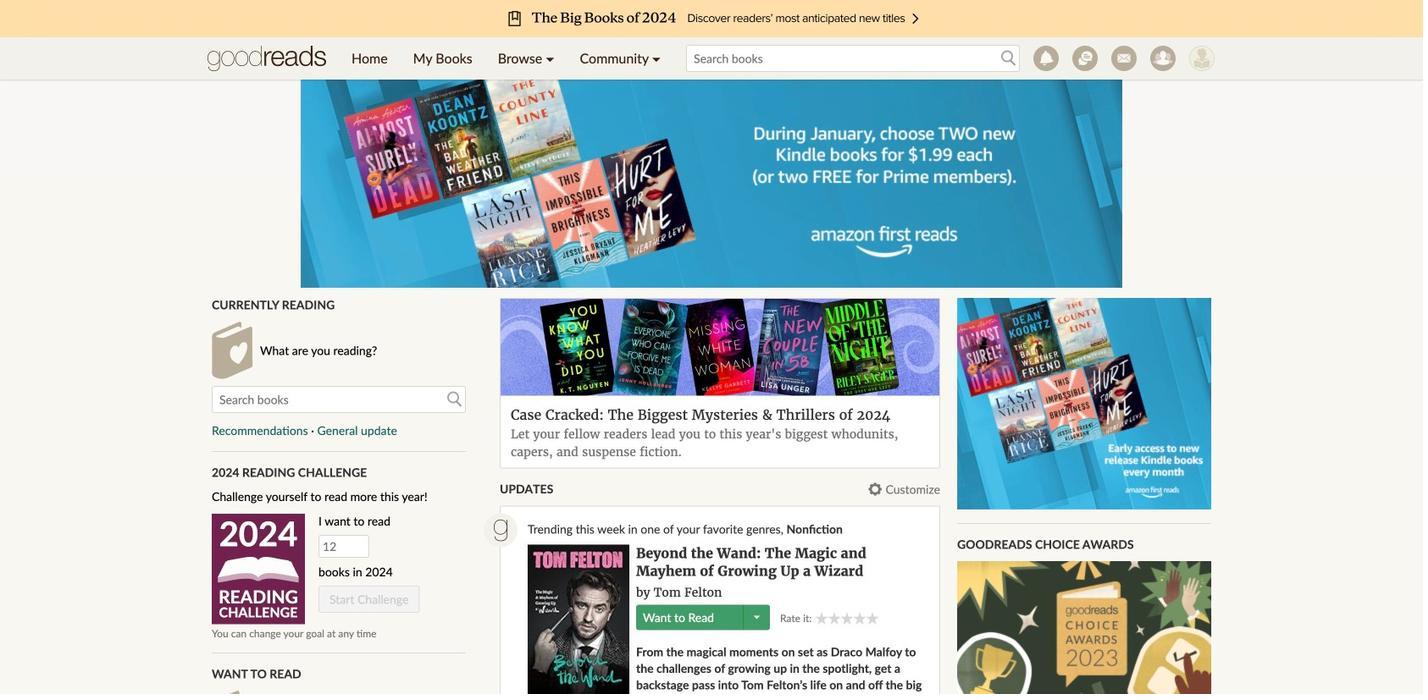 Task type: locate. For each thing, give the bounding box(es) containing it.
0 vertical spatial search books text field
[[686, 45, 1020, 72]]

search books text field for search for books to add to your shelves search field
[[212, 386, 466, 413]]

group
[[815, 612, 879, 625]]

0 horizontal spatial search books text field
[[212, 386, 466, 413]]

1 horizontal spatial search books text field
[[686, 45, 1020, 72]]

advertisement element
[[301, 76, 1122, 288], [957, 298, 1211, 510]]

friend requests image
[[1150, 46, 1176, 71]]

Search books text field
[[686, 45, 1020, 72], [212, 386, 466, 413]]

1 vertical spatial search books text field
[[212, 386, 466, 413]]

Search for books to add to your shelves search field
[[212, 386, 466, 413]]

Number of books you want to read in 2024 number field
[[319, 536, 369, 558]]

notifications image
[[1033, 46, 1059, 71]]

beyond the wand: the magic and mayhem of growing up a wizard image
[[528, 545, 629, 695]]

inbox image
[[1111, 46, 1137, 71]]

menu
[[339, 37, 673, 80]]



Task type: vqa. For each thing, say whether or not it's contained in the screenshot.
"reading"
no



Task type: describe. For each thing, give the bounding box(es) containing it.
goodreads choice awards image
[[957, 562, 1211, 695]]

case cracked: the biggest mysteries & thrillers of 2024 image
[[501, 299, 939, 396]]

1 vertical spatial advertisement element
[[957, 298, 1211, 510]]

search books text field for search for books to add to your shelves search box
[[686, 45, 1020, 72]]

0 vertical spatial advertisement element
[[301, 76, 1122, 288]]

goodreads image
[[484, 514, 518, 548]]

my group discussions image
[[1072, 46, 1098, 71]]

Search for books to add to your shelves search field
[[686, 45, 1020, 72]]

the most anticipated books of 2024 image
[[34, 0, 1389, 37]]

gary orlando image
[[1189, 46, 1215, 71]]



